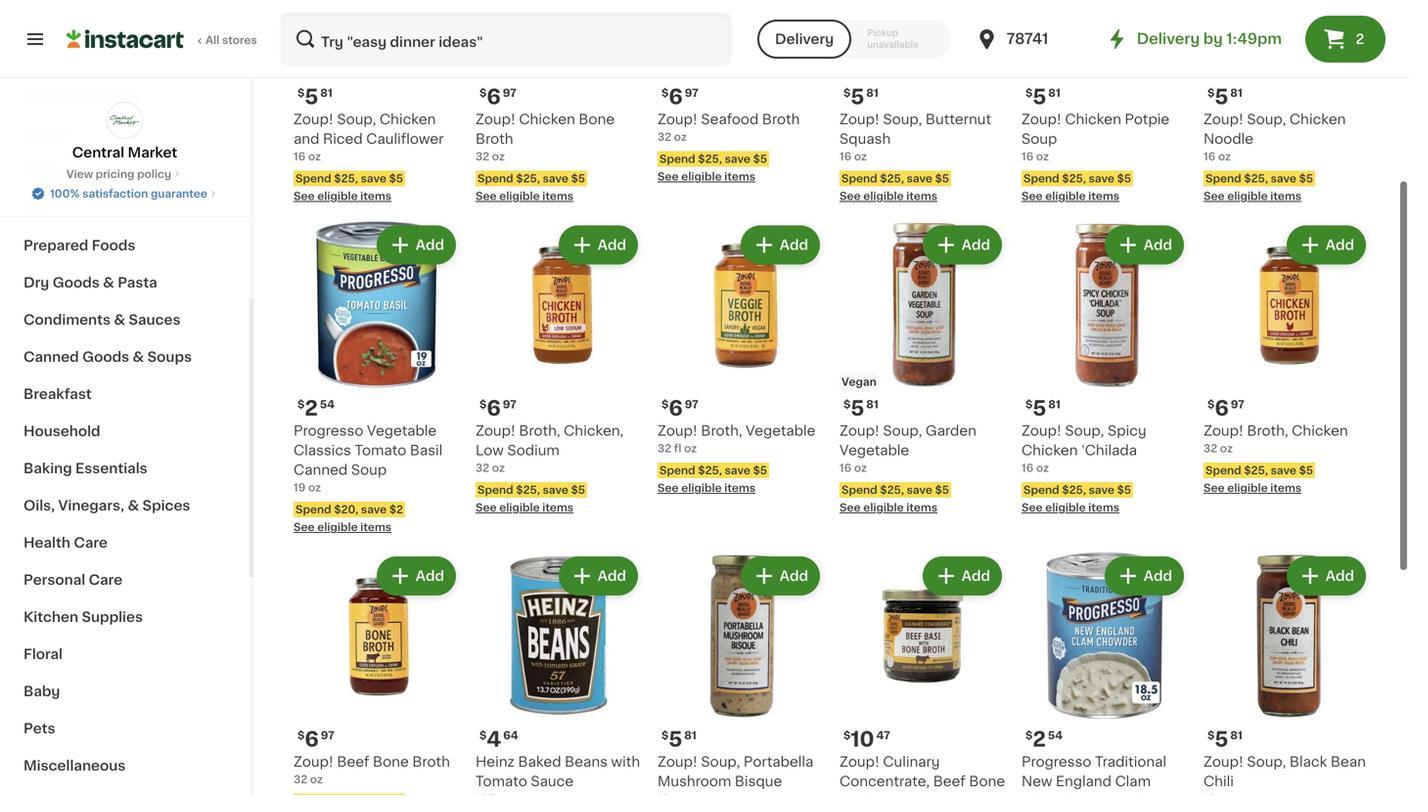 Task type: vqa. For each thing, say whether or not it's contained in the screenshot.


Task type: describe. For each thing, give the bounding box(es) containing it.
soup inside progresso traditional new england clam chowder canned soup
[[1146, 795, 1181, 796]]

portabella
[[744, 756, 814, 769]]

$25, for zoup! soup, spicy chicken 'chilada
[[1062, 485, 1087, 496]]

see for zoup! soup, butternut squash
[[840, 191, 861, 202]]

view
[[66, 169, 93, 180]]

5 for zoup! soup, portabella mushroom bisque
[[669, 730, 683, 750]]

spend $25, save $5 see eligible items for zoup! soup, chicken and riced cauliflower
[[294, 173, 403, 202]]

$ for heinz baked beans with tomato sauce
[[480, 731, 487, 742]]

sodium
[[507, 444, 560, 458]]

see for zoup! soup, spicy chicken 'chilada
[[1022, 503, 1043, 513]]

zoup! broth, vegetable 32 fl oz
[[658, 424, 816, 454]]

$20,
[[334, 505, 359, 515]]

oz inside "zoup! soup, spicy chicken 'chilada 16 oz"
[[1037, 463, 1049, 474]]

$25, for zoup! broth, chicken, low sodium
[[516, 485, 540, 496]]

2 button
[[1306, 16, 1386, 63]]

beans
[[565, 756, 608, 769]]

16 inside zoup! soup, chicken and riced cauliflower 16 oz
[[294, 151, 306, 162]]

chili
[[1204, 775, 1234, 789]]

basil
[[410, 444, 443, 458]]

16 for zoup! soup, garden vegetable
[[840, 463, 852, 474]]

spend for zoup! broth, vegetable
[[660, 465, 696, 476]]

items for zoup! seafood broth
[[725, 171, 756, 182]]

6 for zoup! broth, vegetable
[[669, 398, 683, 419]]

spend $25, save $5 see eligible items for zoup! broth, chicken, low sodium
[[476, 485, 585, 513]]

eligible for zoup! broth, chicken, low sodium
[[500, 503, 540, 513]]

soup, for and
[[337, 113, 376, 126]]

by
[[1204, 32, 1223, 46]]

$ for zoup! culinary concentrate, beef bone broth
[[844, 731, 851, 742]]

view pricing policy
[[66, 169, 171, 180]]

all
[[206, 35, 220, 46]]

health care link
[[12, 525, 238, 562]]

$ for zoup! chicken potpie soup
[[1026, 88, 1033, 98]]

progresso vegetable classics tomato basil canned soup 19 oz
[[294, 424, 443, 493]]

garden
[[926, 424, 977, 438]]

zoup! soup, butternut squash 16 oz
[[840, 113, 992, 162]]

tomato inside the progresso vegetable classics tomato basil canned soup 19 oz
[[355, 444, 407, 458]]

bone inside zoup! culinary concentrate, beef bone broth
[[970, 775, 1006, 789]]

& left sauces
[[114, 313, 125, 327]]

zoup! for zoup! broth, chicken, low sodium
[[476, 424, 516, 438]]

$ 2 54 for progresso traditional new england clam chowder canned soup
[[1026, 730, 1063, 750]]

health care
[[23, 536, 108, 550]]

oz inside zoup! seafood broth 32 oz
[[674, 132, 687, 142]]

items for zoup! broth, vegetable
[[725, 483, 756, 494]]

canned inside progresso traditional new england clam chowder canned soup
[[1088, 795, 1142, 796]]

$25, for zoup! chicken bone broth
[[516, 173, 540, 184]]

england
[[1056, 775, 1112, 789]]

81 for soup
[[1049, 88, 1061, 98]]

baking essentials link
[[12, 450, 238, 488]]

mushroom
[[658, 775, 732, 789]]

chicken inside "zoup! soup, spicy chicken 'chilada 16 oz"
[[1022, 444, 1078, 458]]

instacart logo image
[[67, 27, 184, 51]]

& left candy at the top left of the page
[[78, 90, 89, 104]]

with
[[611, 756, 640, 769]]

& for soups
[[133, 350, 144, 364]]

6 for zoup! seafood broth
[[669, 87, 683, 107]]

$ for zoup! broth, chicken, low sodium
[[480, 399, 487, 410]]

dry goods & pasta
[[23, 276, 157, 290]]

breakfast
[[23, 388, 92, 401]]

bone for beef
[[373, 756, 409, 769]]

pasta
[[118, 276, 157, 290]]

heinz baked beans with tomato sauce
[[476, 756, 640, 789]]

vegetable inside zoup! soup, garden vegetable 16 oz
[[840, 444, 910, 458]]

condiments
[[23, 313, 111, 327]]

5 for zoup! soup, black bean chili
[[1215, 730, 1229, 750]]

prepared
[[23, 239, 88, 253]]

6 for zoup! broth, chicken, low sodium
[[487, 398, 501, 419]]

tomato inside heinz baked beans with tomato sauce
[[476, 775, 527, 789]]

$ 5 81 for zoup! soup, black bean chili
[[1208, 730, 1243, 750]]

all stores
[[206, 35, 257, 46]]

pets
[[23, 722, 55, 736]]

delivery by 1:49pm link
[[1106, 27, 1282, 51]]

broth inside zoup! seafood broth 32 oz
[[762, 113, 800, 126]]

19
[[294, 483, 306, 493]]

5 for zoup! soup, chicken noodle
[[1215, 87, 1229, 107]]

81 up chili
[[1231, 731, 1243, 742]]

delivery by 1:49pm
[[1137, 32, 1282, 46]]

64
[[503, 731, 519, 742]]

save for zoup! soup, garden vegetable
[[907, 485, 933, 496]]

delivery for delivery
[[775, 32, 834, 46]]

$25, for zoup! soup, garden vegetable
[[880, 485, 905, 496]]

$ for zoup! broth, vegetable
[[662, 399, 669, 410]]

classics
[[294, 444, 351, 458]]

6 for zoup! chicken bone broth
[[487, 87, 501, 107]]

baby
[[23, 685, 60, 699]]

$25, for zoup!  broth, chicken
[[1245, 465, 1269, 476]]

78741 button
[[976, 12, 1093, 67]]

zoup! for zoup! broth, vegetable
[[658, 424, 698, 438]]

cauliflower
[[366, 132, 444, 146]]

$ 6 97 for zoup! beef bone broth
[[298, 730, 335, 750]]

$ for zoup! soup, chicken and riced cauliflower
[[298, 88, 305, 98]]

spend $25, save $5 see eligible items for zoup! soup, chicken noodle
[[1204, 173, 1314, 202]]

see for zoup! soup, garden vegetable
[[840, 503, 861, 513]]

chowder
[[1022, 795, 1084, 796]]

chicken inside zoup! chicken potpie soup 16 oz
[[1065, 113, 1122, 126]]

zoup! broth, chicken, low sodium 32 oz
[[476, 424, 624, 474]]

see for zoup! chicken potpie soup
[[1022, 191, 1043, 202]]

floral link
[[12, 636, 238, 674]]

noodle
[[1204, 132, 1254, 146]]

beef inside zoup! beef bone broth 32 oz
[[337, 756, 370, 769]]

satisfaction
[[82, 188, 148, 199]]

black
[[1290, 756, 1328, 769]]

baking
[[23, 462, 72, 476]]

$25, for zoup! soup, butternut squash
[[880, 173, 905, 184]]

zoup! beef bone broth 32 oz
[[294, 756, 450, 786]]

zoup! chicken bone broth 32 oz
[[476, 113, 615, 162]]

16 inside "zoup! soup, spicy chicken 'chilada 16 oz"
[[1022, 463, 1034, 474]]

$25, for zoup! soup, chicken noodle
[[1245, 173, 1269, 184]]

prepared foods
[[23, 239, 136, 253]]

spend $25, save $5 see eligible items for zoup! chicken potpie soup
[[1022, 173, 1132, 202]]

dry goods & pasta link
[[12, 264, 238, 302]]

81 for noodle
[[1231, 88, 1243, 98]]

97 for zoup! broth, chicken, low sodium
[[503, 399, 517, 410]]

zoup!  broth, chicken 32 oz
[[1204, 424, 1349, 454]]

100% satisfaction guarantee button
[[30, 182, 219, 202]]

$ 5 81 for zoup! soup, chicken noodle
[[1208, 87, 1243, 107]]

$ 5 81 for zoup! soup, garden vegetable
[[844, 398, 879, 419]]

$25, for zoup! soup, chicken and riced cauliflower
[[334, 173, 358, 184]]

$ for zoup! beef bone broth
[[298, 731, 305, 742]]

vegetable inside the progresso vegetable classics tomato basil canned soup 19 oz
[[367, 424, 437, 438]]

oz inside zoup! broth, vegetable 32 fl oz
[[684, 443, 697, 454]]

spend $25, save $5 see eligible items for zoup! chicken bone broth
[[476, 173, 585, 202]]

5 for zoup! soup, spicy chicken 'chilada
[[1033, 398, 1047, 419]]

save for zoup! soup, butternut squash
[[907, 173, 933, 184]]

breakfast link
[[12, 376, 238, 413]]

broth inside zoup! beef bone broth 32 oz
[[412, 756, 450, 769]]

eligible for zoup! soup, butternut squash
[[864, 191, 904, 202]]

central
[[72, 146, 124, 160]]

items for zoup!  broth, chicken
[[1271, 483, 1302, 494]]

78741
[[1007, 32, 1049, 46]]

save for zoup! broth, vegetable
[[725, 465, 751, 476]]

zoup! soup, chicken and riced cauliflower 16 oz
[[294, 113, 444, 162]]

spend $25, save $5 see eligible items for zoup! broth, vegetable
[[658, 465, 768, 494]]

$25, for zoup! seafood broth
[[698, 154, 722, 164]]

beef inside zoup! culinary concentrate, beef bone broth
[[934, 775, 966, 789]]

zoup! culinary concentrate, beef bone broth
[[840, 756, 1006, 796]]

81 for and
[[320, 88, 333, 98]]

kitchen supplies
[[23, 611, 143, 625]]

soup, for vegetable
[[883, 424, 923, 438]]

items for zoup! soup, chicken noodle
[[1271, 191, 1302, 202]]

deli link
[[12, 190, 238, 227]]

zoup! chicken potpie soup 16 oz
[[1022, 113, 1170, 162]]

81 up mushroom
[[685, 731, 697, 742]]

broth, for chicken
[[1248, 424, 1289, 438]]

97 for zoup! chicken bone broth
[[503, 88, 517, 98]]

spend $25, save $5 see eligible items for zoup! soup, garden vegetable
[[840, 485, 950, 513]]

$ 10 47
[[844, 730, 891, 750]]

bakery link
[[12, 153, 238, 190]]

canned goods & soups
[[23, 350, 192, 364]]

central market logo image
[[106, 102, 143, 139]]

frozen link
[[12, 116, 238, 153]]

household
[[23, 425, 100, 439]]

100%
[[50, 188, 80, 199]]

spend for zoup! chicken bone broth
[[478, 173, 514, 184]]

product group containing 10
[[840, 553, 1006, 796]]

snacks
[[23, 90, 75, 104]]

snacks & candy
[[23, 90, 139, 104]]

32 inside 'zoup! chicken bone broth 32 oz'
[[476, 151, 490, 162]]

6 for zoup! beef bone broth
[[305, 730, 319, 750]]

clam
[[1116, 775, 1151, 789]]

view pricing policy link
[[66, 166, 183, 182]]

16 for zoup! soup, chicken noodle
[[1204, 151, 1216, 162]]

personal
[[23, 574, 85, 587]]

condiments & sauces
[[23, 313, 181, 327]]

81 for squash
[[867, 88, 879, 98]]

eligible for zoup! broth, vegetable
[[682, 483, 722, 494]]

$5 for zoup! soup, chicken noodle
[[1300, 173, 1314, 184]]

'chilada
[[1082, 444, 1138, 458]]

items for zoup! chicken potpie soup
[[1089, 191, 1120, 202]]

eligible for zoup! seafood broth
[[682, 171, 722, 182]]

$25, for zoup! chicken potpie soup
[[1062, 173, 1087, 184]]

$ 5 81 for zoup! soup, portabella mushroom bisque
[[662, 730, 697, 750]]



Task type: locate. For each thing, give the bounding box(es) containing it.
97
[[503, 88, 517, 98], [685, 88, 699, 98], [503, 399, 517, 410], [685, 399, 699, 410], [1231, 399, 1245, 410], [321, 731, 335, 742]]

$5 down zoup! chicken potpie soup 16 oz
[[1118, 173, 1132, 184]]

1 horizontal spatial 2
[[1033, 730, 1046, 750]]

spend down squash
[[842, 173, 878, 184]]

progresso
[[294, 424, 364, 438], [1022, 756, 1092, 769]]

0 vertical spatial care
[[74, 536, 108, 550]]

Search field
[[282, 14, 730, 65]]

candy
[[93, 90, 139, 104]]

$ for zoup! soup, chicken noodle
[[1208, 88, 1215, 98]]

zoup! inside zoup! soup, black bean chili
[[1204, 756, 1244, 769]]

vinegars,
[[58, 499, 124, 513]]

oz inside zoup! beef bone broth 32 oz
[[310, 775, 323, 786]]

$5 for zoup! broth, chicken, low sodium
[[571, 485, 585, 496]]

$ 2 54 up classics
[[298, 398, 335, 419]]

items down $2
[[361, 522, 392, 533]]

0 horizontal spatial $ 2 54
[[298, 398, 335, 419]]

$5 for zoup! chicken potpie soup
[[1118, 173, 1132, 184]]

1 broth, from the left
[[519, 424, 561, 438]]

$5 for zoup! seafood broth
[[753, 154, 768, 164]]

soup, up mushroom
[[701, 756, 740, 769]]

None search field
[[280, 12, 732, 67]]

$5 for zoup! chicken bone broth
[[571, 173, 585, 184]]

items down zoup! broth, vegetable 32 fl oz
[[725, 483, 756, 494]]

soup, inside zoup! soup, chicken and riced cauliflower 16 oz
[[337, 113, 376, 126]]

97 down 'search' field
[[503, 88, 517, 98]]

canned goods & soups link
[[12, 339, 238, 376]]

$ 2 54 up new
[[1026, 730, 1063, 750]]

$ 4 64
[[480, 730, 519, 750]]

zoup! for zoup! beef bone broth
[[294, 756, 334, 769]]

zoup! soup, spicy chicken 'chilada 16 oz
[[1022, 424, 1147, 474]]

16 inside zoup! soup, butternut squash 16 oz
[[840, 151, 852, 162]]

1 vertical spatial goods
[[82, 350, 129, 364]]

spend $25, save $5 see eligible items down "zoup! soup, spicy chicken 'chilada 16 oz" at right bottom
[[1022, 485, 1132, 513]]

delivery
[[1137, 32, 1200, 46], [775, 32, 834, 46]]

$ 2 54
[[298, 398, 335, 419], [1026, 730, 1063, 750]]

soup
[[1022, 132, 1058, 146], [351, 464, 387, 477], [1146, 795, 1181, 796]]

save down 'zoup! chicken bone broth 32 oz' at the top left
[[543, 173, 569, 184]]

chicken inside zoup!  broth, chicken 32 oz
[[1292, 424, 1349, 438]]

canned inside the progresso vegetable classics tomato basil canned soup 19 oz
[[294, 464, 348, 477]]

broth, inside zoup!  broth, chicken 32 oz
[[1248, 424, 1289, 438]]

heinz
[[476, 756, 515, 769]]

tomato
[[355, 444, 407, 458], [476, 775, 527, 789]]

5 for zoup! soup, chicken and riced cauliflower
[[305, 87, 318, 107]]

eligible down "zoup! soup, spicy chicken 'chilada 16 oz" at right bottom
[[1046, 503, 1086, 513]]

2 vertical spatial soup
[[1146, 795, 1181, 796]]

54 for progresso traditional new england clam chowder canned soup
[[1048, 731, 1063, 742]]

2 horizontal spatial 2
[[1356, 32, 1365, 46]]

97 up zoup! beef bone broth 32 oz
[[321, 731, 335, 742]]

0 vertical spatial $ 2 54
[[298, 398, 335, 419]]

progresso inside progresso traditional new england clam chowder canned soup
[[1022, 756, 1092, 769]]

10
[[851, 730, 875, 750]]

zoup! inside zoup! soup, chicken and riced cauliflower 16 oz
[[294, 113, 334, 126]]

1 vertical spatial 54
[[1048, 731, 1063, 742]]

$5 down 'zoup! chicken bone broth 32 oz' at the top left
[[571, 173, 585, 184]]

see down zoup! chicken potpie soup 16 oz
[[1022, 191, 1043, 202]]

spend $25, save $5 see eligible items down riced
[[294, 173, 403, 202]]

and
[[294, 132, 320, 146]]

bone for chicken
[[579, 113, 615, 126]]

zoup! inside zoup! seafood broth 32 oz
[[658, 113, 698, 126]]

1 vertical spatial beef
[[934, 775, 966, 789]]

spend inside spend $20, save $2 see eligible items
[[296, 505, 332, 515]]

dry
[[23, 276, 49, 290]]

bone inside zoup! beef bone broth 32 oz
[[373, 756, 409, 769]]

fl
[[674, 443, 682, 454]]

$ left 47
[[844, 731, 851, 742]]

oz inside zoup! broth, chicken, low sodium 32 oz
[[492, 463, 505, 474]]

& for spices
[[128, 499, 139, 513]]

household link
[[12, 413, 238, 450]]

oz
[[674, 132, 687, 142], [308, 151, 321, 162], [492, 151, 505, 162], [854, 151, 867, 162], [1037, 151, 1049, 162], [1219, 151, 1232, 162], [684, 443, 697, 454], [1221, 443, 1233, 454], [492, 463, 505, 474], [854, 463, 867, 474], [1037, 463, 1049, 474], [308, 483, 321, 493], [310, 775, 323, 786]]

$ inside $ 10 47
[[844, 731, 851, 742]]

$ up mushroom
[[662, 731, 669, 742]]

spend for zoup! soup, chicken noodle
[[1206, 173, 1242, 184]]

$ 5 81 down vegan
[[844, 398, 879, 419]]

$ up "zoup! soup, spicy chicken 'chilada 16 oz" at right bottom
[[1026, 399, 1033, 410]]

all stores link
[[67, 12, 258, 67]]

spend down 'zoup! chicken bone broth 32 oz' at the top left
[[478, 173, 514, 184]]

$ for zoup! soup, spicy chicken 'chilada
[[1026, 399, 1033, 410]]

zoup! for zoup!  broth, chicken
[[1204, 424, 1244, 438]]

0 horizontal spatial tomato
[[355, 444, 407, 458]]

1 vertical spatial progresso
[[1022, 756, 1092, 769]]

floral
[[23, 648, 63, 662]]

oz inside the progresso vegetable classics tomato basil canned soup 19 oz
[[308, 483, 321, 493]]

delivery inside button
[[775, 32, 834, 46]]

32 inside zoup!  broth, chicken 32 oz
[[1204, 443, 1218, 454]]

2 vertical spatial 2
[[1033, 730, 1046, 750]]

zoup! soup, chicken noodle 16 oz
[[1204, 113, 1346, 162]]

soup, for chicken
[[1065, 424, 1105, 438]]

$5 down zoup! broth, vegetable 32 fl oz
[[753, 465, 768, 476]]

pets link
[[12, 711, 238, 748]]

$ up and
[[298, 88, 305, 98]]

6 for zoup!  broth, chicken
[[1215, 398, 1229, 419]]

guarantee
[[151, 188, 207, 199]]

zoup! inside zoup! soup, chicken noodle 16 oz
[[1204, 113, 1244, 126]]

goods down prepared foods
[[53, 276, 100, 290]]

chicken inside zoup! soup, chicken and riced cauliflower 16 oz
[[380, 113, 436, 126]]

0 horizontal spatial vegetable
[[367, 424, 437, 438]]

zoup! inside zoup! soup, garden vegetable 16 oz
[[840, 424, 880, 438]]

product group
[[294, 0, 460, 204], [476, 0, 642, 204], [658, 0, 824, 185], [840, 0, 1006, 204], [1022, 0, 1188, 204], [1204, 0, 1371, 204], [294, 222, 460, 535], [476, 222, 642, 516], [658, 222, 824, 496], [840, 222, 1006, 516], [1022, 222, 1188, 516], [1204, 222, 1371, 496], [294, 553, 460, 796], [476, 553, 642, 796], [658, 553, 824, 796], [840, 553, 1006, 796], [1022, 553, 1188, 796], [1204, 553, 1371, 796]]

oz inside zoup!  broth, chicken 32 oz
[[1221, 443, 1233, 454]]

5 up noodle
[[1215, 87, 1229, 107]]

97 up low
[[503, 399, 517, 410]]

1 vertical spatial bone
[[373, 756, 409, 769]]

eligible for progresso vegetable classics tomato basil canned soup
[[317, 522, 358, 533]]

54 up new
[[1048, 731, 1063, 742]]

$ 6 97 for zoup! broth, chicken, low sodium
[[480, 398, 517, 419]]

chicken inside 'zoup! chicken bone broth 32 oz'
[[519, 113, 575, 126]]

see for zoup! soup, chicken noodle
[[1204, 191, 1225, 202]]

$5 down zoup!  broth, chicken 32 oz
[[1300, 465, 1314, 476]]

soup, inside "zoup! soup, spicy chicken 'chilada 16 oz"
[[1065, 424, 1105, 438]]

eligible down sodium
[[500, 503, 540, 513]]

1 horizontal spatial canned
[[294, 464, 348, 477]]

save for zoup! soup, chicken noodle
[[1271, 173, 1297, 184]]

2 inside button
[[1356, 32, 1365, 46]]

oz inside zoup! soup, chicken and riced cauliflower 16 oz
[[308, 151, 321, 162]]

$5 down zoup! seafood broth 32 oz
[[753, 154, 768, 164]]

soup, inside 'zoup! soup, portabella mushroom bisque'
[[701, 756, 740, 769]]

81 for chicken
[[1049, 399, 1061, 410]]

save for zoup! seafood broth
[[725, 154, 751, 164]]

1 horizontal spatial bone
[[579, 113, 615, 126]]

broth, inside zoup! broth, vegetable 32 fl oz
[[701, 424, 743, 438]]

zoup! for zoup! chicken potpie soup
[[1022, 113, 1062, 126]]

2 for progresso traditional new england clam chowder canned soup
[[1033, 730, 1046, 750]]

broth
[[762, 113, 800, 126], [476, 132, 514, 146], [412, 756, 450, 769], [840, 795, 878, 796]]

riced
[[323, 132, 363, 146]]

care
[[74, 536, 108, 550], [89, 574, 123, 587]]

5 down 78741 popup button
[[1033, 87, 1047, 107]]

81 for vegetable
[[867, 399, 879, 410]]

5 up chili
[[1215, 730, 1229, 750]]

chicken inside zoup! soup, chicken noodle 16 oz
[[1290, 113, 1346, 126]]

0 vertical spatial soup
[[1022, 132, 1058, 146]]

1 vertical spatial 2
[[305, 398, 318, 419]]

1 vertical spatial canned
[[294, 464, 348, 477]]

0 horizontal spatial 54
[[320, 399, 335, 410]]

2 broth, from the left
[[701, 424, 743, 438]]

$ up low
[[480, 399, 487, 410]]

zoup!
[[294, 113, 334, 126], [476, 113, 516, 126], [658, 113, 698, 126], [840, 113, 880, 126], [1022, 113, 1062, 126], [1204, 113, 1244, 126], [476, 424, 516, 438], [658, 424, 698, 438], [840, 424, 880, 438], [1022, 424, 1062, 438], [1204, 424, 1244, 438], [294, 756, 334, 769], [658, 756, 698, 769], [840, 756, 880, 769], [1204, 756, 1244, 769]]

& left soups at top
[[133, 350, 144, 364]]

save down zoup! soup, chicken and riced cauliflower 16 oz
[[361, 173, 387, 184]]

0 horizontal spatial canned
[[23, 350, 79, 364]]

spend $25, save $5 see eligible items for zoup! soup, butternut squash
[[840, 173, 950, 202]]

eligible down $20,
[[317, 522, 358, 533]]

$ up zoup!  broth, chicken 32 oz
[[1208, 399, 1215, 410]]

oz inside zoup! soup, chicken noodle 16 oz
[[1219, 151, 1232, 162]]

zoup! inside 'zoup! soup, portabella mushroom bisque'
[[658, 756, 698, 769]]

16 inside zoup! soup, chicken noodle 16 oz
[[1204, 151, 1216, 162]]

bone inside 'zoup! chicken bone broth 32 oz'
[[579, 113, 615, 126]]

& for pasta
[[103, 276, 114, 290]]

soup, inside zoup! soup, butternut squash 16 oz
[[883, 113, 923, 126]]

oils, vinegars, & spices
[[23, 499, 190, 513]]

save down zoup! seafood broth 32 oz
[[725, 154, 751, 164]]

32 inside zoup! broth, vegetable 32 fl oz
[[658, 443, 672, 454]]

spend $25, save $5 see eligible items down fl
[[658, 465, 768, 494]]

3 broth, from the left
[[1248, 424, 1289, 438]]

0 horizontal spatial beef
[[337, 756, 370, 769]]

1 horizontal spatial beef
[[934, 775, 966, 789]]

oils, vinegars, & spices link
[[12, 488, 238, 525]]

$ 5 81 up "zoup! soup, spicy chicken 'chilada 16 oz" at right bottom
[[1026, 398, 1061, 419]]

6 down 'search' field
[[487, 87, 501, 107]]

zoup! soup, portabella mushroom bisque
[[658, 756, 814, 789]]

eligible for zoup! soup, chicken noodle
[[1228, 191, 1268, 202]]

save down zoup!  broth, chicken 32 oz
[[1271, 465, 1297, 476]]

items for zoup! soup, garden vegetable
[[907, 503, 938, 513]]

2 horizontal spatial soup
[[1146, 795, 1181, 796]]

items down zoup! soup, garden vegetable 16 oz
[[907, 503, 938, 513]]

0 vertical spatial tomato
[[355, 444, 407, 458]]

items for zoup! soup, butternut squash
[[907, 191, 938, 202]]

$5 for zoup! soup, spicy chicken 'chilada
[[1118, 485, 1132, 496]]

soup, inside zoup! soup, garden vegetable 16 oz
[[883, 424, 923, 438]]

6 up fl
[[669, 398, 683, 419]]

0 vertical spatial goods
[[53, 276, 100, 290]]

save for zoup! chicken potpie soup
[[1089, 173, 1115, 184]]

0 horizontal spatial 2
[[305, 398, 318, 419]]

items down zoup! soup, chicken noodle 16 oz at the right top of the page
[[1271, 191, 1302, 202]]

see down zoup! soup, garden vegetable 16 oz
[[840, 503, 861, 513]]

$5 down zoup! broth, chicken, low sodium 32 oz
[[571, 485, 585, 496]]

goods for dry
[[53, 276, 100, 290]]

condiments & sauces link
[[12, 302, 238, 339]]

$ 5 81 for zoup! chicken potpie soup
[[1026, 87, 1061, 107]]

progresso traditional new england clam chowder canned soup
[[1022, 756, 1181, 796]]

2
[[1356, 32, 1365, 46], [305, 398, 318, 419], [1033, 730, 1046, 750]]

broth, for chicken,
[[519, 424, 561, 438]]

0 horizontal spatial broth,
[[519, 424, 561, 438]]

bakery
[[23, 164, 73, 178]]

miscellaneous
[[23, 760, 126, 773]]

items for progresso vegetable classics tomato basil canned soup
[[361, 522, 392, 533]]

0 horizontal spatial soup
[[351, 464, 387, 477]]

$ 6 97 up low
[[480, 398, 517, 419]]

foods
[[92, 239, 136, 253]]

1 horizontal spatial soup
[[1022, 132, 1058, 146]]

eligible down zoup! soup, garden vegetable 16 oz
[[864, 503, 904, 513]]

spend for zoup! chicken potpie soup
[[1024, 173, 1060, 184]]

2 horizontal spatial canned
[[1088, 795, 1142, 796]]

4
[[487, 730, 501, 750]]

product group containing 4
[[476, 553, 642, 796]]

$ 6 97 for zoup! seafood broth
[[662, 87, 699, 107]]

$ 6 97 for zoup! broth, vegetable
[[662, 398, 699, 419]]

zoup! inside zoup! broth, chicken, low sodium 32 oz
[[476, 424, 516, 438]]

2 horizontal spatial vegetable
[[840, 444, 910, 458]]

spend for zoup! soup, spicy chicken 'chilada
[[1024, 485, 1060, 496]]

$ down 78741 popup button
[[1026, 88, 1033, 98]]

spend down zoup! soup, garden vegetable 16 oz
[[842, 485, 878, 496]]

spend $25, save $5 see eligible items down zoup! chicken potpie soup 16 oz
[[1022, 173, 1132, 202]]

$ for zoup! soup, butternut squash
[[844, 88, 851, 98]]

broth left heinz
[[412, 756, 450, 769]]

$25, down zoup! chicken potpie soup 16 oz
[[1062, 173, 1087, 184]]

spicy
[[1108, 424, 1147, 438]]

care down vinegars,
[[74, 536, 108, 550]]

market
[[128, 146, 177, 160]]

$ 6 97 up zoup!  broth, chicken 32 oz
[[1208, 398, 1245, 419]]

0 vertical spatial progresso
[[294, 424, 364, 438]]

spend $25, save $5 see eligible items
[[658, 154, 768, 182], [294, 173, 403, 202], [476, 173, 585, 202], [840, 173, 950, 202], [1022, 173, 1132, 202], [1204, 173, 1314, 202], [658, 465, 768, 494], [1204, 465, 1314, 494], [476, 485, 585, 513], [840, 485, 950, 513], [1022, 485, 1132, 513]]

save for zoup! broth, chicken, low sodium
[[543, 485, 569, 496]]

0 vertical spatial 2
[[1356, 32, 1365, 46]]

$25, down "zoup! soup, spicy chicken 'chilada 16 oz" at right bottom
[[1062, 485, 1087, 496]]

$5 for zoup! broth, vegetable
[[753, 465, 768, 476]]

kitchen supplies link
[[12, 599, 238, 636]]

progresso for new
[[1022, 756, 1092, 769]]

1 vertical spatial care
[[89, 574, 123, 587]]

broth, inside zoup! broth, chicken, low sodium 32 oz
[[519, 424, 561, 438]]

$ for zoup! soup, black bean chili
[[1208, 731, 1215, 742]]

broth inside 'zoup! chicken bone broth 32 oz'
[[476, 132, 514, 146]]

chicken
[[380, 113, 436, 126], [519, 113, 575, 126], [1065, 113, 1122, 126], [1290, 113, 1346, 126], [1292, 424, 1349, 438], [1022, 444, 1078, 458]]

1 vertical spatial tomato
[[476, 775, 527, 789]]

oz inside zoup! chicken potpie soup 16 oz
[[1037, 151, 1049, 162]]

sauces
[[129, 313, 181, 327]]

97 for zoup! seafood broth
[[685, 88, 699, 98]]

items inside spend $20, save $2 see eligible items
[[361, 522, 392, 533]]

$25, down zoup! broth, vegetable 32 fl oz
[[698, 465, 722, 476]]

central market
[[72, 146, 177, 160]]

spend $20, save $2 see eligible items
[[294, 505, 403, 533]]

1 vertical spatial soup
[[351, 464, 387, 477]]

2 horizontal spatial bone
[[970, 775, 1006, 789]]

5 down vegan
[[851, 398, 865, 419]]

1 horizontal spatial $ 2 54
[[1026, 730, 1063, 750]]

bisque
[[735, 775, 783, 789]]

low
[[476, 444, 504, 458]]

spend $25, save $5 see eligible items down zoup!  broth, chicken 32 oz
[[1204, 465, 1314, 494]]

tomato down heinz
[[476, 775, 527, 789]]

zoup! inside 'zoup! chicken bone broth 32 oz'
[[476, 113, 516, 126]]

1 horizontal spatial progresso
[[1022, 756, 1092, 769]]

zoup! for zoup! soup, garden vegetable
[[840, 424, 880, 438]]

frozen
[[23, 127, 71, 141]]

1 horizontal spatial broth,
[[701, 424, 743, 438]]

zoup! inside zoup! chicken potpie soup 16 oz
[[1022, 113, 1062, 126]]

100% satisfaction guarantee
[[50, 188, 207, 199]]

$5 down zoup! soup, garden vegetable 16 oz
[[935, 485, 950, 496]]

items for zoup! soup, spicy chicken 'chilada
[[1089, 503, 1120, 513]]

2 vertical spatial canned
[[1088, 795, 1142, 796]]

zoup! inside zoup!  broth, chicken 32 oz
[[1204, 424, 1244, 438]]

$ 6 97 up fl
[[662, 398, 699, 419]]

eligible down fl
[[682, 483, 722, 494]]

5 for zoup! chicken potpie soup
[[1033, 87, 1047, 107]]

service type group
[[758, 20, 952, 59]]

save for progresso vegetable classics tomato basil canned soup
[[361, 505, 387, 515]]

32 inside zoup! broth, chicken, low sodium 32 oz
[[476, 463, 490, 474]]

$25,
[[698, 154, 722, 164], [334, 173, 358, 184], [516, 173, 540, 184], [880, 173, 905, 184], [1062, 173, 1087, 184], [1245, 173, 1269, 184], [698, 465, 722, 476], [1245, 465, 1269, 476], [516, 485, 540, 496], [880, 485, 905, 496], [1062, 485, 1087, 496]]

potpie
[[1125, 113, 1170, 126]]

save down zoup! broth, chicken, low sodium 32 oz
[[543, 485, 569, 496]]

see down zoup!  broth, chicken 32 oz
[[1204, 483, 1225, 494]]

see down and
[[294, 191, 315, 202]]

care for health care
[[74, 536, 108, 550]]

$5 for zoup!  broth, chicken
[[1300, 465, 1314, 476]]

see down zoup! seafood broth 32 oz
[[658, 171, 679, 182]]

soup, for bean
[[1248, 756, 1287, 769]]

eligible for zoup! chicken potpie soup
[[1046, 191, 1086, 202]]

delivery button
[[758, 20, 852, 59]]

0 vertical spatial canned
[[23, 350, 79, 364]]

spend $25, save $5 see eligible items for zoup! seafood broth
[[658, 154, 768, 182]]

new
[[1022, 775, 1053, 789]]

soup, inside zoup! soup, black bean chili
[[1248, 756, 1287, 769]]

essentials
[[75, 462, 148, 476]]

$ left 64
[[480, 731, 487, 742]]

progresso up classics
[[294, 424, 364, 438]]

personal care link
[[12, 562, 238, 599]]

81 up riced
[[320, 88, 333, 98]]

1 horizontal spatial delivery
[[1137, 32, 1200, 46]]

save for zoup! soup, spicy chicken 'chilada
[[1089, 485, 1115, 496]]

$ for zoup! chicken bone broth
[[480, 88, 487, 98]]

soups
[[147, 350, 192, 364]]

zoup! inside zoup! culinary concentrate, beef bone broth
[[840, 756, 880, 769]]

zoup! inside zoup! soup, butternut squash 16 oz
[[840, 113, 880, 126]]

spend for progresso vegetable classics tomato basil canned soup
[[296, 505, 332, 515]]

1 vertical spatial $ 2 54
[[1026, 730, 1063, 750]]

soup inside zoup! chicken potpie soup 16 oz
[[1022, 132, 1058, 146]]

vegan
[[842, 377, 877, 388]]

5 up and
[[305, 87, 318, 107]]

save inside spend $20, save $2 see eligible items
[[361, 505, 387, 515]]

progresso up new
[[1022, 756, 1092, 769]]

0 vertical spatial beef
[[337, 756, 370, 769]]

zoup! inside zoup! beef bone broth 32 oz
[[294, 756, 334, 769]]

soup,
[[337, 113, 376, 126], [883, 113, 923, 126], [1248, 113, 1287, 126], [883, 424, 923, 438], [1065, 424, 1105, 438], [701, 756, 740, 769], [1248, 756, 1287, 769]]

spend down and
[[296, 173, 332, 184]]

care for personal care
[[89, 574, 123, 587]]

$ down vegan
[[844, 399, 851, 410]]

eligible down noodle
[[1228, 191, 1268, 202]]

soup, inside zoup! soup, chicken noodle 16 oz
[[1248, 113, 1287, 126]]

spend for zoup! broth, chicken, low sodium
[[478, 485, 514, 496]]

items for zoup! broth, chicken, low sodium
[[543, 503, 574, 513]]

policy
[[137, 169, 171, 180]]

$5 for zoup! soup, garden vegetable
[[935, 485, 950, 496]]

16
[[294, 151, 306, 162], [840, 151, 852, 162], [1022, 151, 1034, 162], [1204, 151, 1216, 162], [840, 463, 852, 474], [1022, 463, 1034, 474]]

broth down concentrate,
[[840, 795, 878, 796]]

add button
[[379, 228, 454, 263], [561, 228, 636, 263], [743, 228, 818, 263], [925, 228, 1000, 263], [1107, 228, 1183, 263], [1289, 228, 1365, 263], [379, 559, 454, 594], [561, 559, 636, 594], [743, 559, 818, 594], [925, 559, 1000, 594], [1107, 559, 1183, 594], [1289, 559, 1365, 594]]

16 inside zoup! chicken potpie soup 16 oz
[[1022, 151, 1034, 162]]

54 for progresso vegetable classics tomato basil canned soup
[[320, 399, 335, 410]]

sauce
[[531, 775, 574, 789]]

$ for progresso vegetable classics tomato basil canned soup
[[298, 399, 305, 410]]

items down 'chilada
[[1089, 503, 1120, 513]]

seafood
[[701, 113, 759, 126]]

$2
[[390, 505, 403, 515]]

$ inside $ 4 64
[[480, 731, 487, 742]]

zoup! inside zoup! broth, vegetable 32 fl oz
[[658, 424, 698, 438]]

32 inside zoup! beef bone broth 32 oz
[[294, 775, 308, 786]]

personal care
[[23, 574, 123, 587]]

$ 6 97 for zoup! chicken bone broth
[[480, 87, 517, 107]]

$ 5 81 up mushroom
[[662, 730, 697, 750]]

54 up classics
[[320, 399, 335, 410]]

zoup! for zoup! chicken bone broth
[[476, 113, 516, 126]]

see for zoup! chicken bone broth
[[476, 191, 497, 202]]

chicken,
[[564, 424, 624, 438]]

16 inside zoup! soup, garden vegetable 16 oz
[[840, 463, 852, 474]]

broth inside zoup! culinary concentrate, beef bone broth
[[840, 795, 878, 796]]

81 down 78741 popup button
[[1049, 88, 1061, 98]]

0 horizontal spatial progresso
[[294, 424, 364, 438]]

canned down clam
[[1088, 795, 1142, 796]]

32 inside zoup! seafood broth 32 oz
[[658, 132, 672, 142]]

eligible inside spend $20, save $2 see eligible items
[[317, 522, 358, 533]]

oils,
[[23, 499, 55, 513]]

vegetable inside zoup! broth, vegetable 32 fl oz
[[746, 424, 816, 438]]

$25, down zoup! seafood broth 32 oz
[[698, 154, 722, 164]]

save down zoup! chicken potpie soup 16 oz
[[1089, 173, 1115, 184]]

0 vertical spatial 54
[[320, 399, 335, 410]]

zoup! for zoup! soup, chicken and riced cauliflower
[[294, 113, 334, 126]]

$25, down zoup! soup, garden vegetable 16 oz
[[880, 485, 905, 496]]

$5 down zoup! soup, chicken noodle 16 oz at the right top of the page
[[1300, 173, 1314, 184]]

6 up low
[[487, 398, 501, 419]]

$5 for zoup! soup, butternut squash
[[935, 173, 950, 184]]

oz inside 'zoup! chicken bone broth 32 oz'
[[492, 151, 505, 162]]

concentrate,
[[840, 775, 930, 789]]

items down zoup! chicken potpie soup 16 oz
[[1089, 191, 1120, 202]]

2 vertical spatial bone
[[970, 775, 1006, 789]]

see inside spend $20, save $2 see eligible items
[[294, 522, 315, 533]]

spend down "zoup! soup, spicy chicken 'chilada 16 oz" at right bottom
[[1024, 485, 1060, 496]]

spend down noodle
[[1206, 173, 1242, 184]]

progresso inside the progresso vegetable classics tomato basil canned soup 19 oz
[[294, 424, 364, 438]]

spend for zoup! seafood broth
[[660, 154, 696, 164]]

stores
[[222, 35, 257, 46]]

soup inside the progresso vegetable classics tomato basil canned soup 19 oz
[[351, 464, 387, 477]]

0 vertical spatial bone
[[579, 113, 615, 126]]

see for zoup!  broth, chicken
[[1204, 483, 1225, 494]]

soup, up 'chilada
[[1065, 424, 1105, 438]]

81
[[320, 88, 333, 98], [867, 88, 879, 98], [1049, 88, 1061, 98], [1231, 88, 1243, 98], [867, 399, 879, 410], [1049, 399, 1061, 410], [685, 731, 697, 742], [1231, 731, 1243, 742]]

baking essentials
[[23, 462, 148, 476]]

$ up squash
[[844, 88, 851, 98]]

broth, for vegetable
[[701, 424, 743, 438]]

spend for zoup! soup, chicken and riced cauliflower
[[296, 173, 332, 184]]

baked
[[518, 756, 562, 769]]

1 horizontal spatial tomato
[[476, 775, 527, 789]]

54
[[320, 399, 335, 410], [1048, 731, 1063, 742]]

2 horizontal spatial broth,
[[1248, 424, 1289, 438]]

$25, down riced
[[334, 173, 358, 184]]

oz inside zoup! soup, garden vegetable 16 oz
[[854, 463, 867, 474]]

eligible down zoup! seafood broth 32 oz
[[682, 171, 722, 182]]

0 horizontal spatial bone
[[373, 756, 409, 769]]

1 horizontal spatial 54
[[1048, 731, 1063, 742]]

zoup! for zoup! soup, chicken noodle
[[1204, 113, 1244, 126]]

spend down low
[[478, 485, 514, 496]]

1 horizontal spatial vegetable
[[746, 424, 816, 438]]

delivery for delivery by 1:49pm
[[1137, 32, 1200, 46]]

spend for zoup!  broth, chicken
[[1206, 465, 1242, 476]]

zoup! inside "zoup! soup, spicy chicken 'chilada 16 oz"
[[1022, 424, 1062, 438]]

zoup! for zoup! seafood broth
[[658, 113, 698, 126]]

oz inside zoup! soup, butternut squash 16 oz
[[854, 151, 867, 162]]

eligible down zoup!  broth, chicken 32 oz
[[1228, 483, 1268, 494]]

save for zoup!  broth, chicken
[[1271, 465, 1297, 476]]

save for zoup! chicken bone broth
[[543, 173, 569, 184]]

$ up zoup! beef bone broth 32 oz
[[298, 731, 305, 742]]

0 horizontal spatial delivery
[[775, 32, 834, 46]]

save down zoup! soup, garden vegetable 16 oz
[[907, 485, 933, 496]]

soup, for noodle
[[1248, 113, 1287, 126]]

see down fl
[[658, 483, 679, 494]]

$ 5 81 for zoup! soup, chicken and riced cauliflower
[[298, 87, 333, 107]]

$ 6 97 for zoup!  broth, chicken
[[1208, 398, 1245, 419]]



